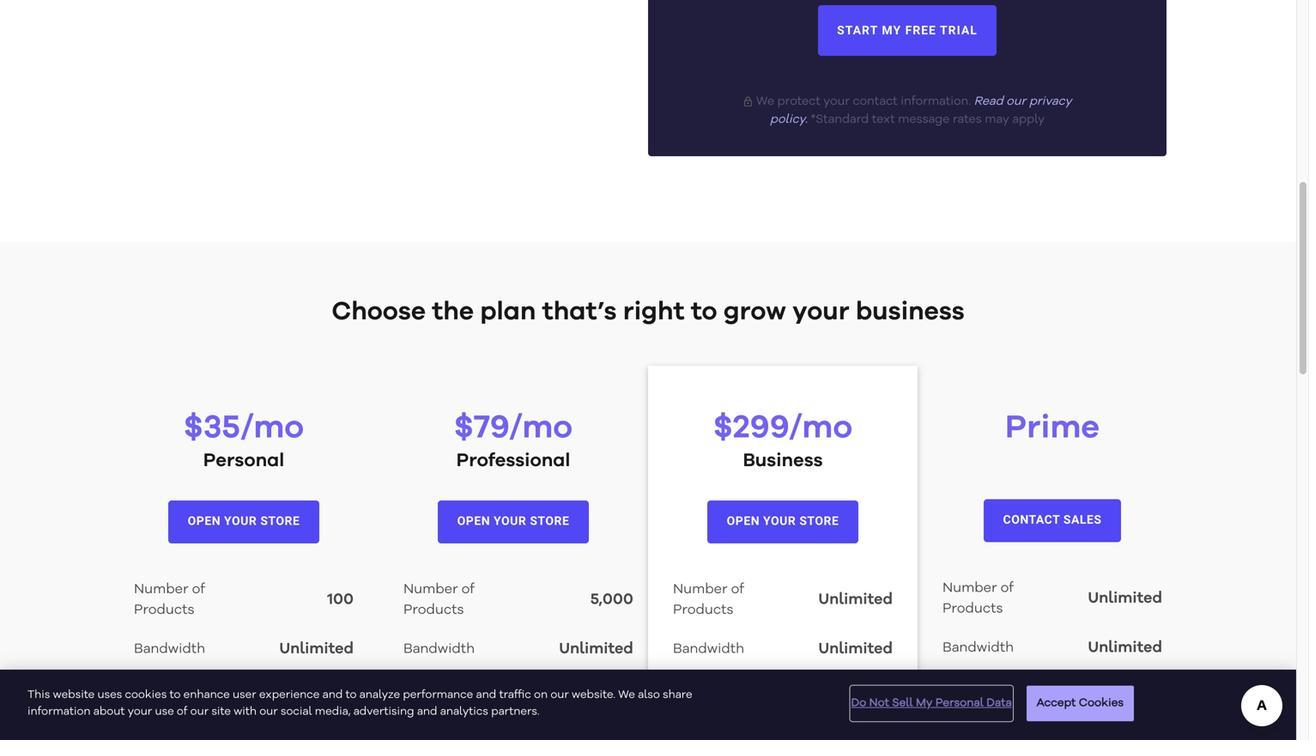 Task type: vqa. For each thing, say whether or not it's contained in the screenshot.
your inside the This website uses cookies to enhance user experience and to analyze performance and traffic on our website. We also share information about your use of our site with our social media, advertising and analytics partners.
yes



Task type: describe. For each thing, give the bounding box(es) containing it.
open your store link for $79/mo
[[438, 501, 589, 544]]

5,000
[[591, 593, 634, 608]]

$35/mo
[[184, 412, 304, 445]]

1 horizontal spatial starting at
[[1081, 721, 1163, 740]]

enhance
[[183, 690, 230, 701]]

number for $299/mo
[[673, 583, 728, 597]]

online
[[304, 682, 354, 698]]

we inside this website uses cookies to enhance user experience and to analyze performance and traffic on our website. we also share information about your use of our site with our social media, advertising and analytics partners.
[[619, 690, 635, 701]]

trial
[[940, 23, 978, 37]]

plan
[[480, 299, 536, 325]]

online+phone
[[528, 682, 634, 698]]

accept cookies
[[1037, 698, 1124, 709]]

apply
[[1013, 114, 1045, 126]]

may
[[985, 114, 1010, 126]]

personal inside do not sell my personal data button
[[936, 698, 984, 709]]

about
[[93, 706, 125, 718]]

social
[[281, 706, 312, 718]]

my inside button
[[916, 698, 933, 709]]

unlimited for online+phone
[[559, 642, 634, 657]]

*standard text message rates may apply
[[808, 114, 1045, 126]]

that's
[[542, 299, 617, 325]]

privacy alert dialog
[[0, 670, 1297, 740]]

open your store link for $299/mo
[[708, 501, 859, 544]]

number for $35/mo
[[134, 583, 189, 597]]

business
[[856, 299, 965, 325]]

contact sales link
[[984, 499, 1121, 542]]

my inside "button"
[[882, 23, 902, 37]]

open for $35/mo
[[188, 514, 221, 528]]

of for $35/mo
[[192, 583, 205, 597]]

analyze
[[360, 690, 400, 701]]

*standard
[[811, 114, 869, 126]]

accept cookies button
[[1027, 686, 1134, 722]]

your inside this website uses cookies to enhance user experience and to analyze performance and traffic on our website. we also share information about your use of our site with our social media, advertising and analytics partners.
[[128, 706, 152, 718]]

start my free trial button
[[818, 5, 997, 56]]

$299/mo business
[[714, 412, 853, 470]]

contact
[[853, 96, 898, 108]]

website
[[53, 690, 95, 701]]

choose the plan that's right to grow your business
[[332, 299, 965, 325]]

number of products for $299/mo
[[673, 583, 745, 617]]

100
[[328, 593, 354, 608]]

we protect your contact information.
[[754, 96, 974, 108]]

open your store for $79/mo
[[457, 514, 570, 528]]

0 horizontal spatial starting at
[[812, 723, 893, 740]]

our inside read our privacy policy.
[[1007, 96, 1027, 108]]

$35/mo personal
[[184, 412, 304, 470]]

open your store for $35/mo
[[188, 514, 300, 528]]

prime
[[1006, 412, 1100, 445]]

traffic
[[499, 690, 531, 701]]

number for $79/mo
[[404, 583, 458, 597]]

personal inside $35/mo personal
[[203, 451, 284, 470]]

start
[[837, 23, 878, 37]]

1 vertical spatial your
[[793, 299, 850, 325]]

contact sales
[[1004, 513, 1102, 527]]

performance
[[403, 690, 473, 701]]

do not sell my personal data
[[851, 698, 1012, 709]]

open your store link for $35/mo
[[169, 501, 319, 544]]

free
[[906, 23, 937, 37]]

partners.
[[491, 706, 540, 718]]

do
[[851, 698, 867, 709]]

message
[[898, 114, 950, 126]]

support level for $35/mo
[[134, 683, 227, 697]]

$299/mo
[[714, 412, 853, 445]]

right
[[623, 299, 685, 325]]

information
[[27, 706, 91, 718]]

store for $299/mo
[[800, 514, 839, 528]]

the
[[432, 299, 474, 325]]

rates
[[953, 114, 982, 126]]

products for $299/mo
[[673, 604, 734, 617]]

information.
[[901, 96, 971, 108]]

support level for $79/mo
[[404, 683, 497, 697]]

user
[[233, 690, 256, 701]]

support level for $299/mo
[[673, 683, 767, 697]]

business
[[743, 451, 823, 470]]

start my free trial
[[837, 23, 978, 37]]



Task type: locate. For each thing, give the bounding box(es) containing it.
your right grow
[[793, 299, 850, 325]]

with
[[234, 706, 257, 718]]

support level right also
[[673, 683, 767, 697]]

support level up data in the bottom of the page
[[943, 682, 1036, 696]]

we up the policy. on the right top of page
[[757, 96, 775, 108]]

open for $79/mo
[[457, 514, 490, 528]]

open your store link down $35/mo personal on the bottom
[[169, 501, 319, 544]]

2 horizontal spatial open
[[727, 514, 760, 528]]

at
[[1148, 721, 1163, 737], [878, 723, 893, 738]]

your down business
[[764, 514, 796, 528]]

your for $79/mo
[[494, 514, 527, 528]]

protect
[[778, 96, 821, 108]]

3 open your store from the left
[[727, 514, 839, 528]]

open your store link
[[169, 501, 319, 544], [438, 501, 589, 544], [708, 501, 859, 544]]

sell
[[893, 698, 914, 709]]

1 horizontal spatial store
[[530, 514, 570, 528]]

0 horizontal spatial starting
[[812, 723, 874, 738]]

0 horizontal spatial open your store
[[188, 514, 300, 528]]

0 horizontal spatial at
[[878, 723, 893, 738]]

bandwidth for $35/mo
[[134, 643, 205, 657]]

data
[[987, 698, 1012, 709]]

read
[[974, 96, 1004, 108]]

store for $79/mo
[[530, 514, 570, 528]]

this website uses cookies to enhance user experience and to analyze performance and traffic on our website. we also share information about your use of our site with our social media, advertising and analytics partners.
[[27, 690, 693, 718]]

0 vertical spatial your
[[824, 96, 850, 108]]

starting at
[[1081, 721, 1163, 740], [812, 723, 893, 740]]

0 horizontal spatial my
[[882, 23, 902, 37]]

1 open your store from the left
[[188, 514, 300, 528]]

support level
[[943, 682, 1036, 696], [134, 683, 227, 697], [404, 683, 497, 697], [673, 683, 767, 697]]

to right right
[[691, 299, 718, 325]]

store for $35/mo
[[260, 514, 300, 528]]

3 open your store link from the left
[[708, 501, 859, 544]]

0 vertical spatial we
[[757, 96, 775, 108]]

2 horizontal spatial open your store link
[[708, 501, 859, 544]]

1 horizontal spatial your
[[494, 514, 527, 528]]

cookies
[[125, 690, 167, 701]]

your down cookies
[[128, 706, 152, 718]]

do not sell my personal data button
[[851, 687, 1012, 721]]

2 open your store link from the left
[[438, 501, 589, 544]]

personal
[[203, 451, 284, 470], [936, 698, 984, 709]]

open your store for $299/mo
[[727, 514, 839, 528]]

my right the sell
[[916, 698, 933, 709]]

1 open your store link from the left
[[169, 501, 319, 544]]

open your store down business
[[727, 514, 839, 528]]

2 open your store from the left
[[457, 514, 570, 528]]

1 your from the left
[[224, 514, 257, 528]]

choose
[[332, 299, 426, 325]]

open for $299/mo
[[727, 514, 760, 528]]

0 vertical spatial personal
[[203, 451, 284, 470]]

not
[[870, 698, 890, 709]]

1 store from the left
[[260, 514, 300, 528]]

1 horizontal spatial and
[[417, 706, 438, 718]]

products for $35/mo
[[134, 604, 195, 617]]

open your store link down business
[[708, 501, 859, 544]]

2 horizontal spatial your
[[764, 514, 796, 528]]

1 horizontal spatial starting
[[1081, 721, 1144, 737]]

your
[[224, 514, 257, 528], [494, 514, 527, 528], [764, 514, 796, 528]]

our right on
[[551, 690, 569, 701]]

on
[[534, 690, 548, 701]]

unlimited for online
[[279, 642, 354, 657]]

1 horizontal spatial personal
[[936, 698, 984, 709]]

store
[[260, 514, 300, 528], [530, 514, 570, 528], [800, 514, 839, 528]]

professional
[[457, 451, 571, 470]]

priority
[[836, 682, 893, 698]]

website.
[[572, 690, 616, 701]]

3 store from the left
[[800, 514, 839, 528]]

media,
[[315, 706, 351, 718]]

read our privacy policy. link
[[770, 96, 1072, 126]]

number of products for $79/mo
[[404, 583, 475, 617]]

1 horizontal spatial open
[[457, 514, 490, 528]]

2 horizontal spatial store
[[800, 514, 839, 528]]

2 horizontal spatial open your store
[[727, 514, 839, 528]]

personal down $35/mo
[[203, 451, 284, 470]]

sales
[[1064, 513, 1102, 527]]

starting down cookies
[[1081, 721, 1144, 737]]

and up media,
[[323, 690, 343, 701]]

1 horizontal spatial to
[[346, 690, 357, 701]]

open
[[188, 514, 221, 528], [457, 514, 490, 528], [727, 514, 760, 528]]

bandwidth for $299/mo
[[673, 643, 745, 657]]

text
[[872, 114, 895, 126]]

personal left data in the bottom of the page
[[936, 698, 984, 709]]

1 horizontal spatial my
[[916, 698, 933, 709]]

0 horizontal spatial and
[[323, 690, 343, 701]]

1 vertical spatial personal
[[936, 698, 984, 709]]

number of products
[[943, 582, 1014, 616], [134, 583, 205, 617], [404, 583, 475, 617], [673, 583, 745, 617]]

2 store from the left
[[530, 514, 570, 528]]

0 horizontal spatial to
[[170, 690, 181, 701]]

number of products for $35/mo
[[134, 583, 205, 617]]

vip
[[1134, 681, 1163, 697]]

bandwidth for $79/mo
[[404, 643, 475, 657]]

of
[[1001, 582, 1014, 596], [192, 583, 205, 597], [462, 583, 475, 597], [731, 583, 745, 597], [177, 706, 188, 718]]

experience
[[259, 690, 320, 701]]

also
[[638, 690, 660, 701]]

0 horizontal spatial your
[[224, 514, 257, 528]]

cookies
[[1079, 698, 1124, 709]]

1 vertical spatial we
[[619, 690, 635, 701]]

our
[[1007, 96, 1027, 108], [551, 690, 569, 701], [190, 706, 209, 718], [260, 706, 278, 718]]

unlimited for priority
[[819, 642, 893, 657]]

and down performance
[[417, 706, 438, 718]]

bandwidth up cookies
[[134, 643, 205, 657]]

my
[[882, 23, 902, 37], [916, 698, 933, 709]]

bandwidth up share
[[673, 643, 745, 657]]

bandwidth up data in the bottom of the page
[[943, 642, 1014, 655]]

1 vertical spatial my
[[916, 698, 933, 709]]

2 vertical spatial your
[[128, 706, 152, 718]]

and up analytics
[[476, 690, 497, 701]]

$79/mo
[[454, 412, 573, 445]]

your for $35/mo
[[224, 514, 257, 528]]

your down 'professional'
[[494, 514, 527, 528]]

open your store down 'professional'
[[457, 514, 570, 528]]

0 vertical spatial my
[[882, 23, 902, 37]]

and
[[323, 690, 343, 701], [476, 690, 497, 701], [417, 706, 438, 718]]

1 horizontal spatial at
[[1148, 721, 1163, 737]]

to up use
[[170, 690, 181, 701]]

2 horizontal spatial and
[[476, 690, 497, 701]]

products for $79/mo
[[404, 604, 464, 617]]

our down enhance
[[190, 706, 209, 718]]

this
[[27, 690, 50, 701]]

policy.
[[770, 114, 808, 126]]

number
[[943, 582, 998, 596], [134, 583, 189, 597], [404, 583, 458, 597], [673, 583, 728, 597]]

privacy
[[1030, 96, 1072, 108]]

our right with
[[260, 706, 278, 718]]

unlimited
[[1088, 591, 1163, 607], [819, 593, 893, 608], [1088, 641, 1163, 656], [279, 642, 354, 657], [559, 642, 634, 657], [819, 642, 893, 657]]

1 horizontal spatial open your store link
[[438, 501, 589, 544]]

products
[[943, 603, 1004, 616], [134, 604, 195, 617], [404, 604, 464, 617], [673, 604, 734, 617]]

we
[[757, 96, 775, 108], [619, 690, 635, 701]]

accept
[[1037, 698, 1076, 709]]

at down 'not'
[[878, 723, 893, 738]]

advertising
[[354, 706, 414, 718]]

our up apply
[[1007, 96, 1027, 108]]

your up *standard
[[824, 96, 850, 108]]

of for $79/mo
[[462, 583, 475, 597]]

to
[[691, 299, 718, 325], [170, 690, 181, 701], [346, 690, 357, 701]]

your
[[824, 96, 850, 108], [793, 299, 850, 325], [128, 706, 152, 718]]

support level up analytics
[[404, 683, 497, 697]]

your down $35/mo personal on the bottom
[[224, 514, 257, 528]]

bandwidth up performance
[[404, 643, 475, 657]]

of for $299/mo
[[731, 583, 745, 597]]

share
[[663, 690, 693, 701]]

at down vip
[[1148, 721, 1163, 737]]

3 your from the left
[[764, 514, 796, 528]]

starting down do
[[812, 723, 874, 738]]

contact
[[1004, 513, 1060, 527]]

of inside this website uses cookies to enhance user experience and to analyze performance and traffic on our website. we also share information about your use of our site with our social media, advertising and analytics partners.
[[177, 706, 188, 718]]

uses
[[97, 690, 122, 701]]

read our privacy policy.
[[770, 96, 1072, 126]]

starting at down cookies
[[1081, 721, 1163, 740]]

we left also
[[619, 690, 635, 701]]

grow
[[724, 299, 787, 325]]

to up media,
[[346, 690, 357, 701]]

2 horizontal spatial to
[[691, 299, 718, 325]]

2 open from the left
[[457, 514, 490, 528]]

your for $299/mo
[[764, 514, 796, 528]]

3 open from the left
[[727, 514, 760, 528]]

0 horizontal spatial open your store link
[[169, 501, 319, 544]]

site
[[212, 706, 231, 718]]

analytics
[[440, 706, 489, 718]]

open your store link down 'professional'
[[438, 501, 589, 544]]

0 horizontal spatial personal
[[203, 451, 284, 470]]

0 horizontal spatial we
[[619, 690, 635, 701]]

open your store down $35/mo personal on the bottom
[[188, 514, 300, 528]]

support level up use
[[134, 683, 227, 697]]

$79/mo professional
[[454, 412, 573, 470]]

starting
[[1081, 721, 1144, 737], [812, 723, 874, 738]]

my left free
[[882, 23, 902, 37]]

bandwidth
[[943, 642, 1014, 655], [134, 643, 205, 657], [404, 643, 475, 657], [673, 643, 745, 657]]

2 your from the left
[[494, 514, 527, 528]]

1 open from the left
[[188, 514, 221, 528]]

1 horizontal spatial open your store
[[457, 514, 570, 528]]

starting at down do
[[812, 723, 893, 740]]

open your store
[[188, 514, 300, 528], [457, 514, 570, 528], [727, 514, 839, 528]]

1 horizontal spatial we
[[757, 96, 775, 108]]

0 horizontal spatial store
[[260, 514, 300, 528]]

use
[[155, 706, 174, 718]]

0 horizontal spatial open
[[188, 514, 221, 528]]

unlimited for vip
[[1088, 641, 1163, 656]]



